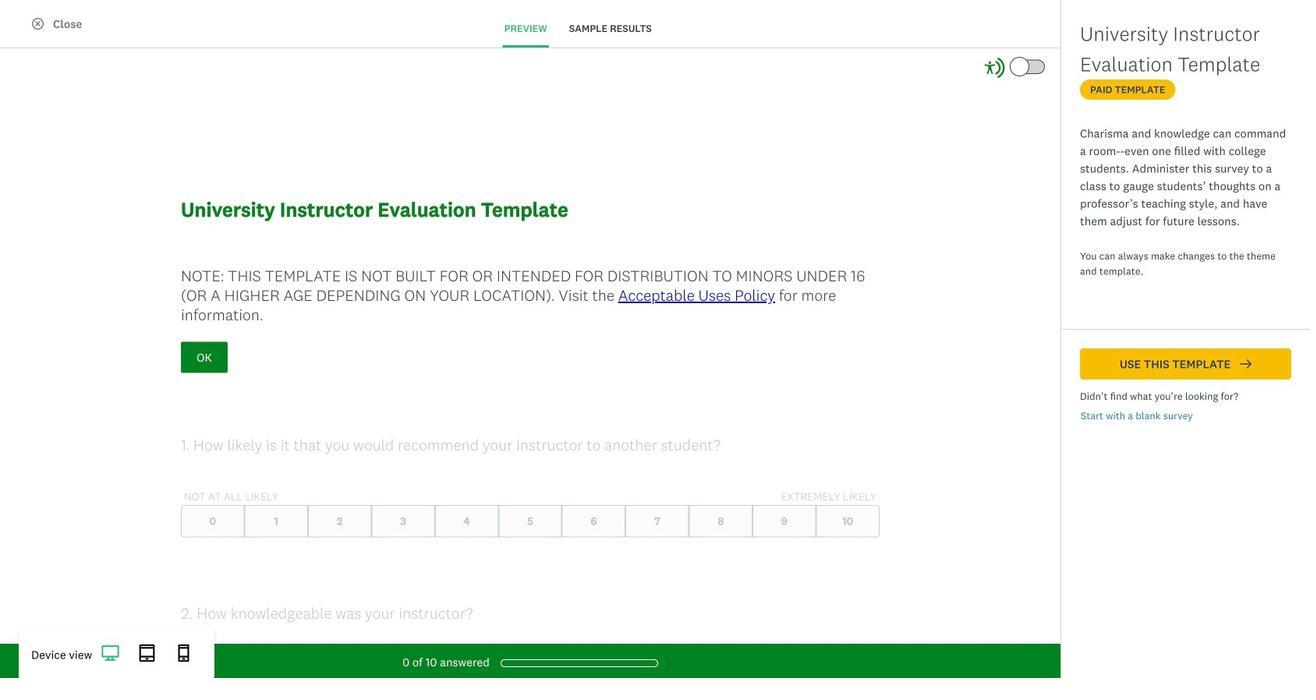Task type: locate. For each thing, give the bounding box(es) containing it.
0 horizontal spatial svg image
[[138, 645, 156, 662]]

contest entry form image
[[894, 0, 1080, 44]]

1 horizontal spatial svg image
[[175, 645, 193, 662]]

tab list
[[484, 11, 672, 47]]

xcircle image
[[32, 18, 44, 30]]

svg image
[[138, 645, 156, 662], [175, 645, 193, 662]]

lock image
[[637, 496, 649, 508]]

svg image
[[102, 645, 119, 662]]



Task type: vqa. For each thing, say whether or not it's contained in the screenshot.
XCircle image
yes



Task type: describe. For each thing, give the bounding box(es) containing it.
grid image
[[1058, 28, 1070, 40]]

textboxmultiple image
[[1096, 28, 1108, 40]]

2 svg image from the left
[[175, 645, 193, 662]]

fantasy football sign-up survey image
[[538, 198, 588, 248]]

arrowright image
[[1240, 358, 1252, 370]]

chevronright image
[[201, 504, 213, 515]]

1 svg image from the left
[[138, 645, 156, 662]]

k12 distance learning template image
[[469, 489, 657, 611]]



